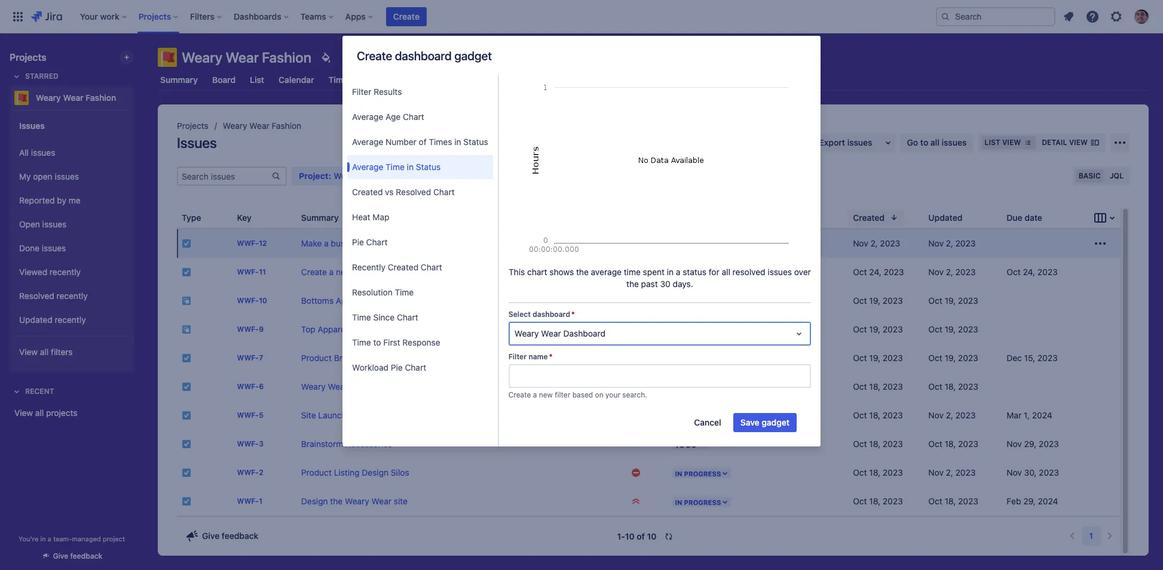 Task type: locate. For each thing, give the bounding box(es) containing it.
pie chart
[[352, 237, 388, 248]]

1 task image from the top
[[182, 239, 191, 249]]

8 wwf- from the top
[[237, 440, 259, 449]]

1 horizontal spatial updated
[[929, 213, 963, 223]]

resolved
[[396, 187, 431, 197], [19, 291, 54, 301]]

0 horizontal spatial issues
[[19, 120, 45, 131]]

filter results button
[[347, 80, 493, 104]]

medium image left spent
[[632, 268, 641, 277]]

0 vertical spatial filter
[[352, 87, 372, 97]]

spent
[[643, 267, 665, 277]]

done inside the done issues link
[[19, 243, 39, 253]]

5
[[259, 412, 264, 421]]

0 horizontal spatial feedback
[[70, 552, 102, 561]]

10 inside issues "element"
[[259, 297, 267, 306]]

view for view all projects
[[14, 408, 33, 418]]

resolution
[[352, 288, 393, 298]]

created inside issues "element"
[[853, 213, 885, 223]]

2024 right 1,
[[1032, 411, 1053, 421]]

in inside average time in status button
[[407, 162, 414, 172]]

0 vertical spatial weary wear fashion
[[182, 49, 312, 66]]

2 medium image from the top
[[632, 383, 641, 392]]

1
[[259, 498, 262, 507], [1090, 531, 1093, 542]]

updated inside button
[[929, 213, 963, 223]]

4 task image from the top
[[182, 497, 191, 507]]

0 horizontal spatial *
[[549, 353, 553, 362]]

weary wear fashion down starred
[[36, 93, 116, 103]]

1 vertical spatial dashboard
[[533, 310, 570, 319]]

apparel up top apparel brainstorm
[[336, 296, 366, 306]]

oct
[[853, 267, 867, 277], [1007, 267, 1021, 277], [853, 296, 867, 306], [929, 296, 943, 306], [853, 325, 867, 335], [929, 325, 943, 335], [853, 353, 867, 363], [929, 353, 943, 363], [853, 382, 867, 392], [929, 382, 943, 392], [853, 411, 867, 421], [853, 439, 867, 450], [929, 439, 943, 450], [853, 468, 867, 478], [853, 497, 867, 507], [929, 497, 943, 507]]

1 vertical spatial *
[[549, 353, 553, 362]]

1 vertical spatial view
[[14, 408, 33, 418]]

2 oct 24, 2023 from the left
[[1007, 267, 1058, 277]]

summary up the make on the top left of page
[[301, 213, 339, 223]]

0 vertical spatial dashboard
[[395, 49, 452, 63]]

summary inside button
[[301, 213, 339, 223]]

29, right feb
[[1024, 497, 1036, 507]]

2, for nov 2, 2023
[[946, 239, 953, 249]]

0 horizontal spatial 10
[[259, 297, 267, 306]]

give feedback for the bottommost give feedback button
[[53, 552, 102, 561]]

my
[[19, 171, 31, 182]]

based
[[573, 391, 593, 400]]

tab list containing summary
[[151, 69, 1156, 91]]

average
[[352, 112, 383, 122], [352, 137, 383, 147], [352, 162, 383, 172]]

4 row from the top
[[177, 316, 1121, 344]]

5 wwf- from the top
[[237, 354, 259, 363]]

0 vertical spatial apparel
[[336, 296, 366, 306]]

wwf- up the wwf-7 link
[[237, 325, 259, 334]]

9
[[259, 325, 264, 334]]

created left the go
[[388, 262, 419, 273]]

24, down due date button
[[1023, 267, 1035, 277]]

oct 24, 2023
[[853, 267, 904, 277], [1007, 267, 1058, 277]]

resolved inside resolved recently link
[[19, 291, 54, 301]]

medium image for weary wear palette additions
[[632, 383, 641, 392]]

None text field
[[515, 328, 517, 340]]

average left the age
[[352, 112, 383, 122]]

tab list
[[151, 69, 1156, 91]]

create down the make on the top left of page
[[301, 267, 327, 277]]

design down product listing design silos
[[301, 497, 328, 507]]

row containing bottoms apparel brainstorm
[[177, 287, 1121, 316]]

1 vertical spatial done
[[766, 267, 787, 277]]

3 task image from the top
[[182, 469, 191, 478]]

done for done
[[766, 267, 787, 277]]

updated
[[929, 213, 963, 223], [19, 315, 52, 325]]

go to all issues link
[[900, 133, 974, 152]]

1 vertical spatial updated
[[19, 315, 52, 325]]

0 vertical spatial of
[[419, 137, 427, 147]]

average
[[591, 267, 622, 277]]

chart inside button
[[397, 313, 418, 323]]

created for created
[[853, 213, 885, 223]]

average time in status button
[[347, 155, 493, 179]]

oct 24, 2023 down due date button
[[1007, 267, 1058, 277]]

weary wear fashion link down list link
[[223, 119, 301, 133]]

done inside row
[[766, 267, 787, 277]]

wwf- for create a new athleisure top to go along with the turtleneck pillow sweater
[[237, 268, 259, 277]]

0 horizontal spatial new
[[336, 267, 352, 277]]

a for create a new filter based on your search.
[[533, 391, 537, 400]]

1 horizontal spatial new
[[539, 391, 553, 400]]

1 horizontal spatial issues
[[177, 135, 217, 151]]

design left silos
[[362, 468, 389, 478]]

athleisure
[[354, 267, 392, 277]]

give feedback down wwf-1
[[202, 531, 259, 542]]

task image
[[182, 239, 191, 249], [182, 268, 191, 277], [182, 354, 191, 363], [182, 411, 191, 421]]

feedback down managed on the left bottom
[[70, 552, 102, 561]]

to left first
[[373, 338, 381, 348]]

2 horizontal spatial 10
[[647, 532, 657, 542]]

1 vertical spatial gadget
[[762, 418, 790, 428]]

a left team-
[[48, 536, 51, 543]]

resolved down viewed
[[19, 291, 54, 301]]

6 wwf- from the top
[[237, 383, 259, 392]]

0 vertical spatial updated
[[929, 213, 963, 223]]

* for select dashboard *
[[572, 310, 575, 319]]

feedback down wwf-1
[[222, 531, 259, 542]]

top
[[301, 325, 316, 335]]

7 wwf- from the top
[[237, 412, 259, 421]]

summary left the board
[[160, 75, 198, 85]]

task image
[[182, 383, 191, 392], [182, 440, 191, 450], [182, 469, 191, 478], [182, 497, 191, 507]]

10 row from the top
[[177, 488, 1121, 517]]

bottoms apparel brainstorm link
[[301, 296, 410, 306]]

1 vertical spatial summary
[[301, 213, 339, 223]]

proposal
[[367, 239, 401, 249]]

product for product listing design silos
[[301, 468, 332, 478]]

3 task image from the top
[[182, 354, 191, 363]]

5 row from the top
[[177, 344, 1121, 373]]

filter
[[352, 87, 372, 97], [509, 353, 527, 362]]

2 group from the top
[[14, 138, 129, 336]]

new inside row
[[336, 267, 352, 277]]

1 horizontal spatial oct 24, 2023
[[1007, 267, 1058, 277]]

created for created vs resolved chart
[[352, 187, 383, 197]]

created left vs
[[352, 187, 383, 197]]

1 vertical spatial average
[[352, 137, 383, 147]]

top
[[394, 267, 407, 277]]

recently for updated recently
[[55, 315, 86, 325]]

0 vertical spatial done
[[19, 243, 39, 253]]

gadget down primary element
[[454, 49, 492, 63]]

29, for feb
[[1024, 497, 1036, 507]]

0 vertical spatial created
[[352, 187, 383, 197]]

2 vertical spatial recently
[[55, 315, 86, 325]]

1 highest image from the top
[[632, 297, 641, 306]]

wwf- up wwf-6 link
[[237, 354, 259, 363]]

0 horizontal spatial done
[[19, 243, 39, 253]]

0 horizontal spatial of
[[419, 137, 427, 147]]

24, down created button
[[870, 267, 882, 277]]

group containing all issues
[[14, 138, 129, 336]]

calendar
[[279, 75, 314, 85]]

0 vertical spatial 29,
[[1024, 439, 1037, 450]]

0 horizontal spatial resolved
[[19, 291, 54, 301]]

0 vertical spatial recently
[[50, 267, 81, 277]]

in inside "this chart shows the average time spent in a status for all resolved issues over the past 30 days."
[[667, 267, 674, 277]]

all right for
[[722, 267, 730, 277]]

row
[[177, 230, 1121, 258], [177, 258, 1121, 287], [177, 287, 1121, 316], [177, 316, 1121, 344], [177, 344, 1121, 373], [177, 373, 1121, 402], [177, 402, 1121, 430], [177, 430, 1121, 459], [177, 459, 1121, 488], [177, 488, 1121, 517]]

0 vertical spatial design
[[362, 468, 389, 478]]

4 wwf- from the top
[[237, 325, 259, 334]]

projects
[[10, 52, 46, 63], [177, 121, 209, 131]]

0 horizontal spatial status
[[416, 162, 441, 172]]

2023
[[880, 239, 901, 249], [956, 239, 976, 249], [884, 267, 904, 277], [956, 267, 976, 277], [1038, 267, 1058, 277], [883, 296, 903, 306], [958, 296, 979, 306], [883, 325, 903, 335], [958, 325, 979, 335], [883, 353, 903, 363], [958, 353, 979, 363], [1038, 353, 1058, 363], [883, 382, 903, 392], [958, 382, 979, 392], [883, 411, 903, 421], [956, 411, 976, 421], [883, 439, 903, 450], [958, 439, 979, 450], [1039, 439, 1059, 450], [883, 468, 903, 478], [956, 468, 976, 478], [1039, 468, 1059, 478], [883, 497, 903, 507], [958, 497, 979, 507]]

issues down projects link
[[177, 135, 217, 151]]

0 vertical spatial issues
[[19, 120, 45, 131]]

managed
[[72, 536, 101, 543]]

give feedback
[[202, 531, 259, 542], [53, 552, 102, 561]]

1,
[[1024, 411, 1030, 421]]

task image for product
[[182, 469, 191, 478]]

a for make a business proposal to the wholesale distributor
[[324, 239, 329, 249]]

2 highest image from the top
[[632, 440, 641, 450]]

list for list
[[250, 75, 264, 85]]

1 vertical spatial 2024
[[1038, 497, 1058, 507]]

in right you're
[[40, 536, 46, 543]]

in right times
[[454, 137, 461, 147]]

jira image
[[31, 9, 62, 24], [31, 9, 62, 24]]

apparel right 'top'
[[318, 325, 348, 335]]

wwf-6 link
[[237, 383, 264, 392]]

done issues link
[[14, 237, 129, 261]]

resolved recently
[[19, 291, 88, 301]]

of for 10
[[637, 532, 645, 542]]

save gadget
[[741, 418, 790, 428]]

1 horizontal spatial status
[[464, 137, 488, 147]]

create for create a new athleisure top to go along with the turtleneck pillow sweater
[[301, 267, 327, 277]]

0 horizontal spatial give feedback button
[[34, 547, 110, 567]]

wwf- down wwf-2 link
[[237, 498, 259, 507]]

0 horizontal spatial 24,
[[870, 267, 882, 277]]

row containing weary wear palette additions
[[177, 373, 1121, 402]]

8 row from the top
[[177, 430, 1121, 459]]

pie up additions
[[391, 363, 403, 373]]

1 vertical spatial give
[[53, 552, 68, 561]]

0 horizontal spatial pie
[[352, 237, 364, 248]]

1 horizontal spatial summary
[[301, 213, 339, 223]]

go
[[419, 267, 429, 277]]

all
[[931, 138, 940, 148], [722, 267, 730, 277], [40, 347, 49, 357], [35, 408, 44, 418]]

chart for average age chart
[[403, 112, 424, 122]]

updated down resolved recently
[[19, 315, 52, 325]]

highest image up medium high icon
[[632, 440, 641, 450]]

give
[[202, 531, 220, 542], [53, 552, 68, 561]]

1 horizontal spatial done
[[766, 267, 787, 277]]

viewed
[[19, 267, 47, 277]]

nov
[[853, 239, 869, 249], [929, 239, 944, 249], [929, 267, 944, 277], [929, 411, 944, 421], [1007, 439, 1022, 450], [929, 468, 944, 478], [1007, 468, 1022, 478]]

0 vertical spatial status
[[464, 137, 488, 147]]

2 view from the left
[[1069, 138, 1088, 147]]

0 vertical spatial new
[[336, 267, 352, 277]]

issues
[[848, 138, 873, 148], [942, 138, 967, 148], [31, 147, 55, 158], [55, 171, 79, 182], [42, 219, 67, 229], [42, 243, 66, 253], [768, 267, 792, 277]]

view for view all filters
[[19, 347, 38, 357]]

site launch link
[[301, 411, 347, 421]]

average up created vs resolved chart
[[352, 162, 383, 172]]

wwf-3
[[237, 440, 264, 449]]

0 vertical spatial *
[[572, 310, 575, 319]]

time down bottoms apparel brainstorm
[[352, 313, 371, 323]]

projects up the "collapse starred projects" image
[[10, 52, 46, 63]]

time down top apparel brainstorm
[[352, 338, 371, 348]]

task image for design
[[182, 497, 191, 507]]

1 product from the top
[[301, 353, 332, 363]]

top apparel brainstorm link
[[301, 325, 392, 335]]

medium image right your
[[632, 383, 641, 392]]

product left listing
[[301, 468, 332, 478]]

create button
[[386, 7, 427, 26]]

3 row from the top
[[177, 287, 1121, 316]]

2 task image from the top
[[182, 268, 191, 277]]

2 average from the top
[[352, 137, 383, 147]]

all
[[19, 147, 29, 158]]

product brainstorm link
[[301, 353, 376, 363]]

recent
[[25, 387, 54, 396]]

wwf- up wwf-9
[[237, 297, 259, 306]]

1 vertical spatial 29,
[[1024, 497, 1036, 507]]

0 horizontal spatial filter
[[352, 87, 372, 97]]

2024 for feb 29, 2024
[[1038, 497, 1058, 507]]

1 horizontal spatial of
[[637, 532, 645, 542]]

1 vertical spatial pie
[[391, 363, 403, 373]]

1 average from the top
[[352, 112, 383, 122]]

viewed recently link
[[14, 261, 129, 285]]

2 wwf- from the top
[[237, 268, 259, 277]]

1 horizontal spatial 1
[[1090, 531, 1093, 542]]

0 vertical spatial highest image
[[632, 297, 641, 306]]

1 vertical spatial 1
[[1090, 531, 1093, 542]]

issues inside button
[[848, 138, 873, 148]]

list
[[250, 75, 264, 85], [985, 138, 1001, 147]]

2 row from the top
[[177, 258, 1121, 287]]

1 vertical spatial new
[[539, 391, 553, 400]]

1 horizontal spatial *
[[572, 310, 575, 319]]

3 average from the top
[[352, 162, 383, 172]]

average down average age chart
[[352, 137, 383, 147]]

1 horizontal spatial list
[[985, 138, 1001, 147]]

wwf- for top apparel brainstorm
[[237, 325, 259, 334]]

1 horizontal spatial weary wear fashion link
[[223, 119, 301, 133]]

1 vertical spatial projects
[[177, 121, 209, 131]]

1 vertical spatial list
[[985, 138, 1001, 147]]

recently down resolved recently link
[[55, 315, 86, 325]]

0 vertical spatial view
[[19, 347, 38, 357]]

weary wear fashion link down starred
[[10, 86, 129, 110]]

filter left name
[[509, 353, 527, 362]]

wwf- down wwf-7
[[237, 383, 259, 392]]

sub task image
[[182, 325, 191, 335]]

0 horizontal spatial oct 24, 2023
[[853, 267, 904, 277]]

0 vertical spatial medium image
[[632, 268, 641, 277]]

issues right export
[[848, 138, 873, 148]]

group
[[14, 110, 129, 372], [14, 138, 129, 336]]

view left the 'detail' on the top right of page
[[1003, 138, 1021, 147]]

2 task image from the top
[[182, 440, 191, 450]]

0 vertical spatial 1
[[259, 498, 262, 507]]

2 24, from the left
[[1023, 267, 1035, 277]]

average number of times in status button
[[347, 130, 493, 154]]

jql
[[1110, 172, 1124, 181]]

in up 30
[[667, 267, 674, 277]]

gadget
[[454, 49, 492, 63], [762, 418, 790, 428]]

create inside issues "element"
[[301, 267, 327, 277]]

product listing design silos link
[[301, 468, 409, 478]]

wwf- for site launch
[[237, 412, 259, 421]]

wwf-2 link
[[237, 469, 263, 478]]

reported by me link
[[14, 189, 129, 213]]

basic
[[1079, 172, 1101, 181]]

list right the board
[[250, 75, 264, 85]]

vs
[[385, 187, 394, 197]]

status right times
[[464, 137, 488, 147]]

view for detail view
[[1069, 138, 1088, 147]]

wwf- up wwf-2
[[237, 440, 259, 449]]

give feedback down you're in a team-managed project
[[53, 552, 102, 561]]

0 vertical spatial feedback
[[222, 531, 259, 542]]

view for list view
[[1003, 138, 1021, 147]]

2 product from the top
[[301, 468, 332, 478]]

2, for oct 24, 2023
[[946, 267, 953, 277]]

2 vertical spatial created
[[388, 262, 419, 273]]

done down open
[[19, 243, 39, 253]]

done issues
[[19, 243, 66, 253]]

updated for updated recently
[[19, 315, 52, 325]]

list right the go to all issues in the top of the page
[[985, 138, 1001, 147]]

time down 'top'
[[395, 288, 414, 298]]

chart inside button
[[421, 262, 442, 273]]

the down time
[[627, 279, 639, 289]]

Search issues text field
[[178, 168, 271, 185]]

select dashboard *
[[509, 310, 575, 319]]

1 horizontal spatial give
[[202, 531, 220, 542]]

first
[[383, 338, 400, 348]]

1 horizontal spatial view
[[1069, 138, 1088, 147]]

1 vertical spatial apparel
[[318, 325, 348, 335]]

list for list view
[[985, 138, 1001, 147]]

make a business proposal to the wholesale distributor
[[301, 239, 509, 249]]

highest image
[[632, 297, 641, 306], [632, 440, 641, 450]]

view all filters link
[[14, 341, 129, 365]]

7 row from the top
[[177, 402, 1121, 430]]

0 horizontal spatial updated
[[19, 315, 52, 325]]

0 vertical spatial give feedback
[[202, 531, 259, 542]]

1 group from the top
[[14, 110, 129, 372]]

0 vertical spatial average
[[352, 112, 383, 122]]

number
[[386, 137, 417, 147]]

29, for nov
[[1024, 439, 1037, 450]]

1 horizontal spatial resolved
[[396, 187, 431, 197]]

1 medium image from the top
[[632, 268, 641, 277]]

1 vertical spatial of
[[637, 532, 645, 542]]

open
[[19, 219, 40, 229]]

give feedback button down wwf-1
[[178, 527, 266, 546]]

0 vertical spatial gadget
[[454, 49, 492, 63]]

apparel
[[336, 296, 366, 306], [318, 325, 348, 335]]

site launch
[[301, 411, 347, 421]]

chart for time since chart
[[397, 313, 418, 323]]

None field
[[510, 366, 810, 387]]

1 view from the left
[[1003, 138, 1021, 147]]

9 row from the top
[[177, 459, 1121, 488]]

1 vertical spatial product
[[301, 468, 332, 478]]

29, up 30,
[[1024, 439, 1037, 450]]

wwf- down wwf-12
[[237, 268, 259, 277]]

search image
[[941, 12, 951, 21]]

average for average number of times in status
[[352, 137, 383, 147]]

0 horizontal spatial weary wear fashion link
[[10, 86, 129, 110]]

Search field
[[936, 7, 1056, 26]]

a left filter
[[533, 391, 537, 400]]

list inside tab list
[[250, 75, 264, 85]]

10 for wwf-
[[259, 297, 267, 306]]

dashboard up 'filter results' button
[[395, 49, 452, 63]]

wwf-1 link
[[237, 498, 262, 507]]

medium image for create a new athleisure top to go along with the turtleneck pillow sweater
[[632, 268, 641, 277]]

6 row from the top
[[177, 373, 1121, 402]]

recently for resolved recently
[[57, 291, 88, 301]]

weary down select
[[515, 329, 539, 339]]

created button
[[848, 210, 904, 226]]

a inside "this chart shows the average time spent in a status for all resolved issues over the past 30 days."
[[676, 267, 681, 277]]

summary inside tab list
[[160, 75, 198, 85]]

1 vertical spatial highest image
[[632, 440, 641, 450]]

all left filters
[[40, 347, 49, 357]]

30
[[660, 279, 671, 289]]

2024 down nov 30, 2023
[[1038, 497, 1058, 507]]

task image for site
[[182, 411, 191, 421]]

wwf- for make a business proposal to the wholesale distributor
[[237, 239, 259, 248]]

name
[[529, 353, 548, 362]]

shows
[[550, 267, 574, 277]]

weary wear fashion up list link
[[182, 49, 312, 66]]

done
[[19, 243, 39, 253], [766, 267, 787, 277]]

weary right projects link
[[223, 121, 247, 131]]

1 task image from the top
[[182, 383, 191, 392]]

0 vertical spatial summary
[[160, 75, 198, 85]]

recently down viewed recently link
[[57, 291, 88, 301]]

1 vertical spatial medium image
[[632, 383, 641, 392]]

1 horizontal spatial give feedback
[[202, 531, 259, 542]]

since
[[373, 313, 395, 323]]

open image
[[792, 327, 807, 341]]

mar
[[1007, 411, 1022, 421]]

10 left refresh icon
[[647, 532, 657, 542]]

wear left site
[[372, 497, 392, 507]]

wholesale
[[428, 239, 466, 249]]

1 horizontal spatial gadget
[[762, 418, 790, 428]]

pie down heat on the top left
[[352, 237, 364, 248]]

1 horizontal spatial 24,
[[1023, 267, 1035, 277]]

1 horizontal spatial give feedback button
[[178, 527, 266, 546]]

1 vertical spatial give feedback
[[53, 552, 102, 561]]

medium image
[[632, 268, 641, 277], [632, 383, 641, 392]]

sorted in descending order image
[[890, 213, 899, 222]]

a up bottoms
[[329, 267, 334, 277]]

wear down list link
[[250, 121, 269, 131]]

1 horizontal spatial feedback
[[222, 531, 259, 542]]

0 vertical spatial product
[[301, 353, 332, 363]]

cancel
[[694, 418, 721, 428]]

4 task image from the top
[[182, 411, 191, 421]]

1 horizontal spatial 10
[[625, 532, 635, 542]]

date
[[1025, 213, 1043, 223]]

a up the days.
[[676, 267, 681, 277]]

the down listing
[[330, 497, 343, 507]]

filter inside button
[[352, 87, 372, 97]]

1 row from the top
[[177, 230, 1121, 258]]

issues up viewed recently on the top left of page
[[42, 243, 66, 253]]

low image
[[632, 239, 641, 249]]

issues up all issues
[[19, 120, 45, 131]]

created left the sorted in descending order icon
[[853, 213, 885, 223]]

recently
[[352, 262, 386, 273]]

0 horizontal spatial summary
[[160, 75, 198, 85]]

view all projects
[[14, 408, 77, 418]]

product down 'top'
[[301, 353, 332, 363]]

3 wwf- from the top
[[237, 297, 259, 306]]

reported
[[19, 195, 55, 205]]

heat
[[352, 212, 370, 222]]

1 horizontal spatial dashboard
[[533, 310, 570, 319]]

of inside button
[[419, 137, 427, 147]]

nov 2, 2023 for oct 24, 2023
[[929, 267, 976, 277]]

0 horizontal spatial 1
[[259, 498, 262, 507]]

projects down summary link
[[177, 121, 209, 131]]

9 wwf- from the top
[[237, 469, 259, 478]]

0 horizontal spatial list
[[250, 75, 264, 85]]

10 wwf- from the top
[[237, 498, 259, 507]]

create for create dashboard gadget
[[357, 49, 392, 63]]

with
[[455, 267, 471, 277]]

oct 24, 2023 down created button
[[853, 267, 904, 277]]

dashboard up weary wear dashboard
[[533, 310, 570, 319]]

a right the make on the top left of page
[[324, 239, 329, 249]]

1 vertical spatial resolved
[[19, 291, 54, 301]]

1 wwf- from the top
[[237, 239, 259, 248]]

create inside button
[[393, 11, 420, 21]]

average time in status
[[352, 162, 441, 172]]

new left the recently
[[336, 267, 352, 277]]

resolution time
[[352, 288, 414, 298]]

of right 1-
[[637, 532, 645, 542]]

wwf- up 'wwf-3' link
[[237, 412, 259, 421]]

issues right go
[[942, 138, 967, 148]]



Task type: describe. For each thing, give the bounding box(es) containing it.
you're
[[19, 536, 38, 543]]

resolution time button
[[347, 281, 493, 305]]

projects
[[46, 408, 77, 418]]

give feedback for top give feedback button
[[202, 531, 259, 542]]

weary up the board
[[182, 49, 223, 66]]

time to first response button
[[347, 331, 493, 355]]

nov 2, 2023 for oct 18, 2023
[[929, 411, 976, 421]]

results
[[374, 87, 402, 97]]

on
[[595, 391, 604, 400]]

medium high image
[[632, 469, 641, 478]]

1 vertical spatial status
[[416, 162, 441, 172]]

refresh image
[[664, 533, 673, 542]]

apparel for top
[[318, 325, 348, 335]]

nov 2, 2023 for nov 2, 2023
[[929, 239, 976, 249]]

row containing top apparel brainstorm
[[177, 316, 1121, 344]]

1 vertical spatial fashion
[[86, 93, 116, 103]]

dashboard for *
[[533, 310, 570, 319]]

3
[[259, 440, 264, 449]]

age
[[386, 112, 401, 122]]

1 oct 24, 2023 from the left
[[853, 267, 904, 277]]

save
[[741, 418, 760, 428]]

chart
[[527, 267, 547, 277]]

to right go
[[921, 138, 929, 148]]

wwf-7 link
[[237, 354, 263, 363]]

time inside time to first response button
[[352, 338, 371, 348]]

updated for updated
[[929, 213, 963, 223]]

wwf- for brainstorm accessories
[[237, 440, 259, 449]]

status
[[683, 267, 707, 277]]

row containing brainstorm accessories
[[177, 430, 1121, 459]]

11
[[259, 268, 266, 277]]

average for average time in status
[[352, 162, 383, 172]]

issues inside "this chart shows the average time spent in a status for all resolved issues over the past 30 days."
[[768, 267, 792, 277]]

open issues
[[19, 219, 67, 229]]

pillow
[[531, 267, 553, 277]]

row containing make a business proposal to the wholesale distributor
[[177, 230, 1121, 258]]

row containing product brainstorm
[[177, 344, 1121, 373]]

forms
[[376, 75, 401, 85]]

list link
[[248, 69, 267, 91]]

wwf- for design the weary wear site
[[237, 498, 259, 507]]

give for the bottommost give feedback button
[[53, 552, 68, 561]]

task image for brainstorm
[[182, 440, 191, 450]]

filter for filter results
[[352, 87, 372, 97]]

timeline link
[[326, 69, 364, 91]]

brainstorm up time since chart
[[368, 296, 410, 306]]

in inside average number of times in status button
[[454, 137, 461, 147]]

weary up site
[[301, 382, 326, 392]]

wwf-5
[[237, 412, 264, 421]]

wwf- for weary wear palette additions
[[237, 383, 259, 392]]

make
[[301, 239, 322, 249]]

1-
[[617, 532, 625, 542]]

new for athleisure
[[336, 267, 352, 277]]

0 horizontal spatial gadget
[[454, 49, 492, 63]]

2 vertical spatial fashion
[[272, 121, 301, 131]]

summary link
[[158, 69, 200, 91]]

highest image for oct 18, 2023
[[632, 440, 641, 450]]

detail
[[1042, 138, 1067, 147]]

2, for oct 18, 2023
[[946, 411, 953, 421]]

project
[[103, 536, 125, 543]]

calendar link
[[276, 69, 317, 91]]

weary down starred
[[36, 93, 61, 103]]

wwf-10 link
[[237, 297, 267, 306]]

wwf-1
[[237, 498, 262, 507]]

all issues
[[19, 147, 55, 158]]

chart for workload pie chart
[[405, 363, 426, 373]]

starred
[[25, 72, 59, 81]]

row containing create a new athleisure top to go along with the turtleneck pillow sweater
[[177, 258, 1121, 287]]

view all projects link
[[10, 403, 134, 424]]

created inside button
[[388, 262, 419, 273]]

all inside "this chart shows the average time spent in a status for all resolved issues over the past 30 days."
[[722, 267, 730, 277]]

wwf-11
[[237, 268, 266, 277]]

silos
[[391, 468, 409, 478]]

wear up list link
[[226, 49, 259, 66]]

1 horizontal spatial design
[[362, 468, 389, 478]]

the right the shows
[[576, 267, 589, 277]]

weary wear palette additions link
[[301, 382, 415, 392]]

primary element
[[7, 0, 936, 33]]

task image for create
[[182, 268, 191, 277]]

issues right all
[[31, 147, 55, 158]]

due date
[[1007, 213, 1043, 223]]

* for filter name *
[[549, 353, 553, 362]]

0 horizontal spatial projects
[[10, 52, 46, 63]]

30,
[[1024, 468, 1037, 478]]

1 inside button
[[1090, 531, 1093, 542]]

issues element
[[177, 207, 1121, 517]]

days.
[[673, 279, 693, 289]]

collapse recent projects image
[[10, 385, 24, 399]]

brainstorm down site launch
[[301, 439, 343, 450]]

created vs resolved chart button
[[347, 181, 493, 204]]

time
[[624, 267, 641, 277]]

10 for 1-
[[625, 532, 635, 542]]

type button
[[177, 210, 220, 226]]

brainstorm down since
[[350, 325, 392, 335]]

2024 for mar 1, 2024
[[1032, 411, 1053, 421]]

reported by me
[[19, 195, 81, 205]]

board link
[[210, 69, 238, 91]]

time inside time since chart button
[[352, 313, 371, 323]]

1 inside row
[[259, 498, 262, 507]]

palette
[[350, 382, 377, 392]]

give for top give feedback button
[[202, 531, 220, 542]]

chart for recently created chart
[[421, 262, 442, 273]]

of for number
[[419, 137, 427, 147]]

1 vertical spatial weary wear fashion
[[36, 93, 116, 103]]

0 vertical spatial weary wear fashion link
[[10, 86, 129, 110]]

1 24, from the left
[[870, 267, 882, 277]]

a for create a new athleisure top to go along with the turtleneck pillow sweater
[[329, 267, 334, 277]]

the right with
[[473, 267, 486, 277]]

product listing design silos
[[301, 468, 409, 478]]

workload pie chart
[[352, 363, 426, 373]]

all down recent
[[35, 408, 44, 418]]

time inside average time in status button
[[386, 162, 405, 172]]

wwf-9
[[237, 325, 264, 334]]

task image for make
[[182, 239, 191, 249]]

wear up all issues link
[[63, 93, 84, 103]]

highest image for oct 19, 2023
[[632, 297, 641, 306]]

15,
[[1025, 353, 1035, 363]]

row containing product listing design silos
[[177, 459, 1121, 488]]

brainstorm up weary wear palette additions link
[[334, 353, 376, 363]]

1 vertical spatial design
[[301, 497, 328, 507]]

resolved inside created vs resolved chart button
[[396, 187, 431, 197]]

product brainstorm
[[301, 353, 376, 363]]

average for average age chart
[[352, 112, 383, 122]]

weary down the product listing design silos link
[[345, 497, 369, 507]]

create for create a new filter based on your search.
[[509, 391, 531, 400]]

wwf- for product listing design silos
[[237, 469, 259, 478]]

highest image
[[632, 497, 641, 507]]

undefined generated chart image image
[[524, 75, 796, 256]]

dashboard for gadget
[[395, 49, 452, 63]]

all inside group
[[40, 347, 49, 357]]

summary for summary button
[[301, 213, 339, 223]]

weary wear palette additions
[[301, 382, 415, 392]]

filter for filter name *
[[509, 353, 527, 362]]

recently for viewed recently
[[50, 267, 81, 277]]

select
[[509, 310, 531, 319]]

0 vertical spatial give feedback button
[[178, 527, 266, 546]]

list view
[[985, 138, 1021, 147]]

search.
[[623, 391, 647, 400]]

1 vertical spatial give feedback button
[[34, 547, 110, 567]]

row containing design the weary wear site
[[177, 488, 1121, 517]]

heat map
[[352, 212, 389, 222]]

group containing issues
[[14, 110, 129, 372]]

sub task image
[[182, 297, 191, 306]]

new for filter
[[539, 391, 553, 400]]

wwf-7
[[237, 354, 263, 363]]

average age chart button
[[347, 105, 493, 129]]

1 horizontal spatial projects
[[177, 121, 209, 131]]

create a new athleisure top to go along with the turtleneck pillow sweater
[[301, 267, 587, 277]]

1 vertical spatial issues
[[177, 135, 217, 151]]

wwf-2
[[237, 469, 263, 478]]

my open issues link
[[14, 165, 129, 189]]

filter
[[555, 391, 571, 400]]

2 vertical spatial weary wear fashion
[[223, 121, 301, 131]]

me
[[69, 195, 81, 205]]

done for done issues
[[19, 243, 39, 253]]

2
[[259, 469, 263, 478]]

design the weary wear site
[[301, 497, 408, 507]]

you're in a team-managed project
[[19, 536, 125, 543]]

open export issues dropdown image
[[881, 136, 895, 150]]

filter name *
[[509, 353, 553, 362]]

time inside resolution time button
[[395, 288, 414, 298]]

site
[[394, 497, 408, 507]]

feb
[[1007, 497, 1021, 507]]

0 vertical spatial fashion
[[262, 49, 312, 66]]

wwf- for bottoms apparel brainstorm
[[237, 297, 259, 306]]

product for product brainstorm
[[301, 353, 332, 363]]

task image for weary
[[182, 383, 191, 392]]

wwf- for product brainstorm
[[237, 354, 259, 363]]

6
[[259, 383, 264, 392]]

to right proposal
[[403, 239, 411, 249]]

the up recently created chart button
[[413, 239, 426, 249]]

create banner
[[0, 0, 1163, 33]]

updated recently link
[[14, 308, 129, 332]]

issues down 'reported by me'
[[42, 219, 67, 229]]

create for create
[[393, 11, 420, 21]]

cancel button
[[687, 414, 729, 433]]

bottoms
[[301, 296, 334, 306]]

resolved recently link
[[14, 285, 129, 308]]

create a new filter based on your search.
[[509, 391, 647, 400]]

export issues button
[[812, 133, 895, 152]]

type
[[182, 213, 201, 223]]

all right go
[[931, 138, 940, 148]]

to left the go
[[409, 267, 417, 277]]

team-
[[53, 536, 72, 543]]

along
[[431, 267, 453, 277]]

recently created chart button
[[347, 256, 493, 280]]

to inside button
[[373, 338, 381, 348]]

collapse starred projects image
[[10, 69, 24, 84]]

summary for summary link
[[160, 75, 198, 85]]

wear down select dashboard *
[[541, 329, 561, 339]]

1 horizontal spatial pie
[[391, 363, 403, 373]]

gadget inside button
[[762, 418, 790, 428]]

task image for product
[[182, 354, 191, 363]]

1 vertical spatial weary wear fashion link
[[223, 119, 301, 133]]

recently created chart
[[352, 262, 442, 273]]

viewed recently
[[19, 267, 81, 277]]

apparel for bottoms
[[336, 296, 366, 306]]

forms link
[[374, 69, 404, 91]]

wear left palette
[[328, 382, 348, 392]]

wwf-12
[[237, 239, 267, 248]]

wwf-12 link
[[237, 239, 267, 248]]

issues down all issues link
[[55, 171, 79, 182]]

created vs resolved chart
[[352, 187, 455, 197]]

0 vertical spatial pie
[[352, 237, 364, 248]]

row containing site launch
[[177, 402, 1121, 430]]



Task type: vqa. For each thing, say whether or not it's contained in the screenshot.
Current status
no



